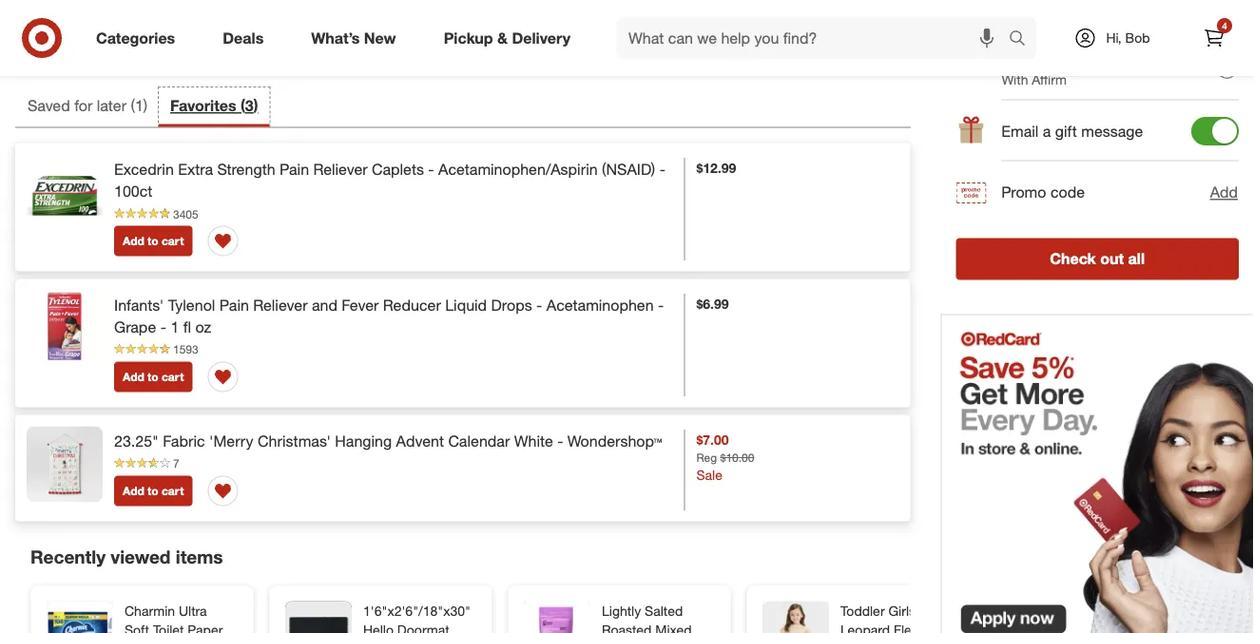 Task type: describe. For each thing, give the bounding box(es) containing it.
with $35 orders* (exclusions apply)
[[1001, 0, 1169, 26]]

for
[[74, 96, 92, 115]]

7
[[173, 456, 179, 471]]

toilet
[[153, 621, 184, 633]]

deals link
[[207, 17, 287, 59]]

1'6"x2'6"/18"x30" hello doorma
[[363, 602, 471, 633]]

delivery
[[512, 29, 570, 47]]

what's new
[[311, 29, 396, 47]]

and
[[312, 296, 337, 314]]

christmas'
[[258, 431, 331, 450]]

2 ) from the left
[[254, 96, 258, 115]]

100ct
[[114, 182, 152, 200]]

promo
[[1001, 183, 1046, 202]]

saved
[[28, 96, 70, 115]]

&
[[497, 29, 508, 47]]

infants'
[[114, 296, 164, 314]]

$10/mo.
[[1104, 51, 1160, 69]]

infants' tylenol pain reliever and fever reducer liquid drops - acetaminophen - grape - 1 fl oz link
[[114, 294, 673, 338]]

infants' tylenol pain reliever and fever reducer liquid drops - acetaminophen - grape - 1 fl oz
[[114, 296, 664, 336]]

excedrin extra strength pain reliever caplets - acetaminophen/aspirin (nsaid) - 100ct
[[114, 160, 665, 200]]

add to cart button for excedrin extra strength pain reliever caplets - acetaminophen/aspirin (nsaid) - 100ct
[[114, 226, 192, 256]]

- left fl
[[160, 317, 166, 336]]

reliever inside infants' tylenol pain reliever and fever reducer liquid drops - acetaminophen - grape - 1 fl oz
[[253, 296, 308, 314]]

toddler girls' leopard fleec link
[[840, 601, 950, 633]]

affirm image
[[958, 57, 984, 76]]

add to cart button for 23.25" fabric 'merry christmas' hanging advent calendar white - wondershop™
[[114, 476, 192, 506]]

apply)
[[1001, 9, 1037, 26]]

- right caplets
[[428, 160, 434, 178]]

roasted
[[602, 621, 652, 633]]

hanging
[[335, 431, 392, 450]]

reliever inside excedrin extra strength pain reliever caplets - acetaminophen/aspirin (nsaid) - 100ct
[[313, 160, 368, 178]]

3405
[[173, 207, 198, 221]]

ultra
[[179, 602, 207, 619]]

with inside with $35 orders* (exclusions apply)
[[1001, 0, 1028, 7]]

promo code
[[1001, 183, 1085, 202]]

search button
[[1000, 17, 1046, 63]]

4 link
[[1193, 17, 1235, 59]]

3
[[245, 96, 254, 115]]

deals
[[223, 29, 264, 47]]

low
[[1053, 51, 1078, 69]]

affirm image
[[956, 55, 986, 85]]

excedrin
[[114, 160, 174, 178]]

reg
[[696, 450, 717, 464]]

pickup & delivery link
[[427, 17, 594, 59]]

$12.99
[[696, 159, 736, 176]]

add for 23.25" fabric 'merry christmas' hanging advent calendar white - wondershop™
[[123, 484, 144, 498]]

gift
[[1055, 122, 1077, 140]]

add to cart for excedrin extra strength pain reliever caplets - acetaminophen/aspirin (nsaid) - 100ct
[[123, 234, 184, 248]]

1 ( from the left
[[131, 96, 135, 115]]

paper
[[188, 621, 223, 633]]

excedrin extra strength pain reliever caplets - acetaminophen/aspirin (nsaid) - 100ct link
[[114, 158, 673, 202]]

reducer
[[383, 296, 441, 314]]

recently
[[30, 546, 106, 568]]

charmin ultra soft toilet paper link
[[125, 601, 234, 633]]

what's
[[311, 29, 360, 47]]

fever
[[342, 296, 379, 314]]

23.25" fabric 'merry christmas' hanging advent calendar white - wondershop™
[[114, 431, 662, 450]]

23.25"
[[114, 431, 159, 450]]

advent
[[396, 431, 444, 450]]

1 inside infants' tylenol pain reliever and fever reducer liquid drops - acetaminophen - grape - 1 fl oz
[[171, 317, 179, 336]]

$10.00
[[720, 450, 754, 464]]

(nsaid)
[[602, 160, 655, 178]]

check out all
[[1050, 250, 1145, 268]]

pickup
[[444, 29, 493, 47]]

liquid
[[445, 296, 487, 314]]

23.25" fabric 'merry christmas' hanging advent calendar white - wondershop™ list item
[[15, 415, 910, 521]]

What can we help you find? suggestions appear below search field
[[617, 17, 1013, 59]]

favorites
[[170, 96, 236, 115]]

- right (nsaid)
[[659, 160, 665, 178]]

$35
[[1032, 0, 1053, 7]]

add to cart for 23.25" fabric 'merry christmas' hanging advent calendar white - wondershop™
[[123, 484, 184, 498]]

a
[[1043, 122, 1051, 140]]

wondershop™
[[567, 431, 662, 450]]

add for infants' tylenol pain reliever and fever reducer liquid drops - acetaminophen - grape - 1 fl oz
[[123, 370, 144, 384]]

what's new link
[[295, 17, 420, 59]]

categories link
[[80, 17, 199, 59]]



Task type: vqa. For each thing, say whether or not it's contained in the screenshot.
Tomorrow in the top of the page
no



Task type: locate. For each thing, give the bounding box(es) containing it.
message
[[1081, 122, 1143, 140]]

email a gift message
[[1001, 122, 1143, 140]]

new
[[364, 29, 396, 47]]

favorites ( 3 )
[[170, 96, 258, 115]]

reliever left and on the left top of the page
[[253, 296, 308, 314]]

cart for 23.25" fabric 'merry christmas' hanging advent calendar white - wondershop™
[[162, 484, 184, 498]]

recently viewed items
[[30, 546, 223, 568]]

add to cart button inside 23.25" fabric 'merry christmas' hanging advent calendar white - wondershop™ list item
[[114, 476, 192, 506]]

to inside infants' tylenol pain reliever and fever reducer liquid drops - acetaminophen - grape - 1 fl oz list item
[[147, 370, 158, 384]]

2 ( from the left
[[240, 96, 245, 115]]

calendar
[[448, 431, 510, 450]]

pain inside infants' tylenol pain reliever and fever reducer liquid drops - acetaminophen - grape - 1 fl oz
[[219, 296, 249, 314]]

) right later
[[143, 96, 147, 115]]

cart inside excedrin extra strength pain reliever caplets - acetaminophen/aspirin (nsaid) - 100ct list item
[[162, 234, 184, 248]]

to for excedrin extra strength pain reliever caplets - acetaminophen/aspirin (nsaid) - 100ct
[[147, 234, 158, 248]]

oz
[[195, 317, 211, 336]]

infants' tylenol pain reliever and fever reducer liquid drops - acetaminophen - grape - 1 fl oz image
[[27, 290, 103, 366]]

0 horizontal spatial pain
[[219, 296, 249, 314]]

add to cart inside infants' tylenol pain reliever and fever reducer liquid drops - acetaminophen - grape - 1 fl oz list item
[[123, 370, 184, 384]]

tylenol
[[168, 296, 215, 314]]

pickup & delivery
[[444, 29, 570, 47]]

lightly salted roasted mixe
[[602, 602, 706, 633]]

leopard
[[840, 621, 890, 633]]

( right later
[[131, 96, 135, 115]]

1'6"x2'6"/18"x30"
[[363, 602, 471, 619]]

charmin
[[125, 602, 175, 619]]

girls'
[[888, 602, 919, 619]]

check
[[1050, 250, 1096, 268]]

0 horizontal spatial )
[[143, 96, 147, 115]]

pain right tylenol
[[219, 296, 249, 314]]

0 vertical spatial 1
[[135, 96, 143, 115]]

code
[[1050, 183, 1085, 202]]

1 vertical spatial reliever
[[253, 296, 308, 314]]

0 horizontal spatial (
[[131, 96, 135, 115]]

add button
[[1209, 181, 1239, 204]]

pain right strength
[[280, 160, 309, 178]]

hi, bob
[[1106, 29, 1150, 46]]

target redcard save 5% get more every day. in store & online. apply now for a credit or debit redcard. *some restrictions apply. image
[[941, 314, 1254, 633]]

add to cart for infants' tylenol pain reliever and fever reducer liquid drops - acetaminophen - grape - 1 fl oz
[[123, 370, 184, 384]]

email
[[1001, 122, 1039, 140]]

$7.00
[[696, 431, 729, 448]]

1 left fl
[[171, 317, 179, 336]]

$6.99
[[696, 295, 729, 312]]

0 vertical spatial pain
[[280, 160, 309, 178]]

-
[[428, 160, 434, 178], [659, 160, 665, 178], [536, 296, 542, 314], [658, 296, 664, 314], [160, 317, 166, 336], [557, 431, 563, 450]]

soft
[[125, 621, 149, 633]]

check out all button
[[956, 238, 1239, 280]]

affirm
[[1032, 71, 1067, 87]]

1593
[[173, 342, 198, 357]]

23.25&#34; fabric &#39;merry christmas&#39; hanging advent calendar white - wondershop&#8482; image
[[27, 426, 103, 502]]

cart inside 23.25" fabric 'merry christmas' hanging advent calendar white - wondershop™ list item
[[162, 484, 184, 498]]

to inside excedrin extra strength pain reliever caplets - acetaminophen/aspirin (nsaid) - 100ct list item
[[147, 234, 158, 248]]

add to cart button inside infants' tylenol pain reliever and fever reducer liquid drops - acetaminophen - grape - 1 fl oz list item
[[114, 362, 192, 392]]

23.25" fabric 'merry christmas' hanging advent calendar white - wondershop™ link
[[114, 430, 662, 452]]

) right favorites
[[254, 96, 258, 115]]

1 horizontal spatial pain
[[280, 160, 309, 178]]

charmin ultra soft toilet paper
[[125, 602, 223, 633]]

search
[[1000, 30, 1046, 49]]

cart inside infants' tylenol pain reliever and fever reducer liquid drops - acetaminophen - grape - 1 fl oz list item
[[162, 370, 184, 384]]

cart
[[684, 15, 706, 29], [162, 234, 184, 248], [162, 370, 184, 384], [162, 484, 184, 498]]

1 vertical spatial 1
[[171, 317, 179, 336]]

pain
[[280, 160, 309, 178], [219, 296, 249, 314]]

1 with from the top
[[1001, 0, 1028, 7]]

as right low
[[1082, 51, 1099, 69]]

0 vertical spatial reliever
[[313, 160, 368, 178]]

1 vertical spatial pain
[[219, 296, 249, 314]]

4
[[1222, 19, 1227, 31]]

(
[[131, 96, 135, 115], [240, 96, 245, 115]]

salted
[[645, 602, 683, 619]]

grape
[[114, 317, 156, 336]]

all
[[1128, 250, 1145, 268]]

toddler
[[840, 602, 885, 619]]

1 horizontal spatial 1
[[171, 317, 179, 336]]

0 vertical spatial with
[[1001, 0, 1028, 7]]

- right drops
[[536, 296, 542, 314]]

to
[[670, 15, 681, 29], [147, 234, 158, 248], [147, 370, 158, 384], [147, 484, 158, 498]]

pain inside excedrin extra strength pain reliever caplets - acetaminophen/aspirin (nsaid) - 100ct
[[280, 160, 309, 178]]

acetaminophen
[[546, 296, 654, 314]]

excedrin extra strength pain reliever caplets - acetaminophen/aspirin (nsaid) - 100ct list item
[[15, 143, 910, 271]]

extra
[[178, 160, 213, 178]]

add to cart button
[[637, 6, 715, 37], [114, 226, 192, 256], [114, 362, 192, 392], [114, 476, 192, 506]]

$7.00 reg $10.00 sale
[[696, 431, 754, 483]]

orders*
[[1057, 0, 1100, 7]]

lightly
[[602, 602, 641, 619]]

)
[[143, 96, 147, 115], [254, 96, 258, 115]]

1 horizontal spatial (
[[240, 96, 245, 115]]

1 as from the left
[[1032, 51, 1049, 69]]

out
[[1100, 250, 1124, 268]]

reliever left caplets
[[313, 160, 368, 178]]

- left '$6.99'
[[658, 296, 664, 314]]

categories
[[96, 29, 175, 47]]

as up affirm
[[1032, 51, 1049, 69]]

cart for infants' tylenol pain reliever and fever reducer liquid drops - acetaminophen - grape - 1 fl oz
[[162, 370, 184, 384]]

- inside 23.25" fabric 'merry christmas' hanging advent calendar white - wondershop™ link
[[557, 431, 563, 450]]

add to cart
[[645, 15, 706, 29], [123, 234, 184, 248], [123, 370, 184, 384], [123, 484, 184, 498]]

with inside pay as low as $10/mo. with affirm
[[1001, 71, 1028, 87]]

with down pay
[[1001, 71, 1028, 87]]

bob
[[1125, 29, 1150, 46]]

add
[[645, 15, 667, 29], [1210, 183, 1238, 202], [123, 234, 144, 248], [123, 370, 144, 384], [123, 484, 144, 498]]

excedrin extra strength pain reliever caplets - acetaminophen/aspirin (nsaid) - 100ct image
[[27, 155, 103, 231]]

'merry
[[209, 431, 253, 450]]

white
[[514, 431, 553, 450]]

1 horizontal spatial reliever
[[313, 160, 368, 178]]

add inside 23.25" fabric 'merry christmas' hanging advent calendar white - wondershop™ list item
[[123, 484, 144, 498]]

add for excedrin extra strength pain reliever caplets - acetaminophen/aspirin (nsaid) - 100ct
[[123, 234, 144, 248]]

to for infants' tylenol pain reliever and fever reducer liquid drops - acetaminophen - grape - 1 fl oz
[[147, 370, 158, 384]]

to inside 23.25" fabric 'merry christmas' hanging advent calendar white - wondershop™ list item
[[147, 484, 158, 498]]

fl
[[183, 317, 191, 336]]

add to cart button for infants' tylenol pain reliever and fever reducer liquid drops - acetaminophen - grape - 1 fl oz
[[114, 362, 192, 392]]

with up apply)
[[1001, 0, 1028, 7]]

items
[[176, 546, 223, 568]]

add inside infants' tylenol pain reliever and fever reducer liquid drops - acetaminophen - grape - 1 fl oz list item
[[123, 370, 144, 384]]

hello
[[363, 621, 394, 633]]

1 horizontal spatial as
[[1082, 51, 1099, 69]]

to for 23.25" fabric 'merry christmas' hanging advent calendar white - wondershop™
[[147, 484, 158, 498]]

cart for excedrin extra strength pain reliever caplets - acetaminophen/aspirin (nsaid) - 100ct
[[162, 234, 184, 248]]

1 ) from the left
[[143, 96, 147, 115]]

as
[[1032, 51, 1049, 69], [1082, 51, 1099, 69]]

toddler girls' leopard fleec
[[840, 602, 949, 633]]

1 vertical spatial with
[[1001, 71, 1028, 87]]

0 horizontal spatial 1
[[135, 96, 143, 115]]

1'6"x2'6"/18"x30" hello doorma link
[[363, 601, 473, 633]]

- right "white"
[[557, 431, 563, 450]]

0 horizontal spatial as
[[1032, 51, 1049, 69]]

add to cart button inside excedrin extra strength pain reliever caplets - acetaminophen/aspirin (nsaid) - 100ct list item
[[114, 226, 192, 256]]

viewed
[[111, 546, 171, 568]]

drops
[[491, 296, 532, 314]]

pay as low as $10/mo. with affirm
[[1001, 51, 1160, 87]]

2 with from the top
[[1001, 71, 1028, 87]]

2 as from the left
[[1082, 51, 1099, 69]]

saved for later ( 1 )
[[28, 96, 147, 115]]

lightly salted roasted mixe link
[[602, 601, 711, 633]]

infants' tylenol pain reliever and fever reducer liquid drops - acetaminophen - grape - 1 fl oz list item
[[15, 279, 910, 407]]

0 horizontal spatial reliever
[[253, 296, 308, 314]]

1 horizontal spatial )
[[254, 96, 258, 115]]

add to cart inside 23.25" fabric 'merry christmas' hanging advent calendar white - wondershop™ list item
[[123, 484, 184, 498]]

later
[[97, 96, 127, 115]]

pay
[[1001, 51, 1028, 69]]

1 right later
[[135, 96, 143, 115]]

fabric
[[163, 431, 205, 450]]

hi,
[[1106, 29, 1122, 46]]

add to cart inside excedrin extra strength pain reliever caplets - acetaminophen/aspirin (nsaid) - 100ct list item
[[123, 234, 184, 248]]

add inside excedrin extra strength pain reliever caplets - acetaminophen/aspirin (nsaid) - 100ct list item
[[123, 234, 144, 248]]

( right favorites
[[240, 96, 245, 115]]



